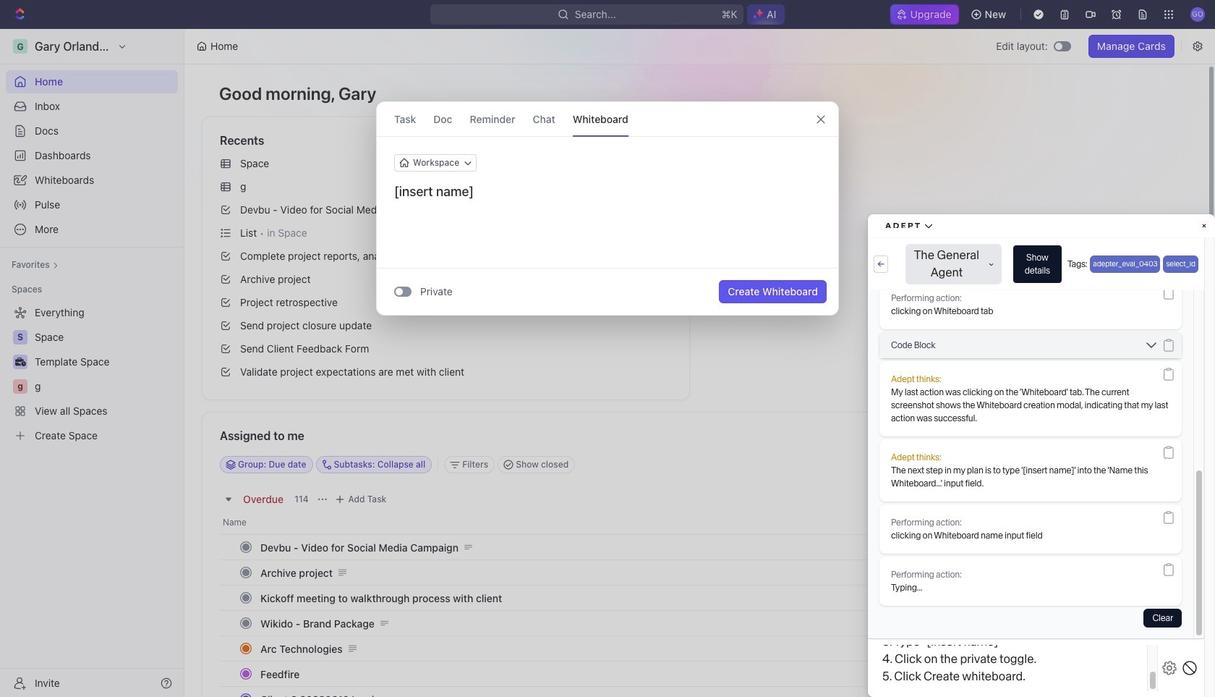 Task type: locate. For each thing, give the bounding box(es) containing it.
tree
[[6, 301, 178, 447]]

Name this Whiteboard... field
[[377, 183, 839, 200]]

Search tasks... text field
[[971, 454, 1115, 476]]

dialog
[[376, 101, 840, 316]]

sidebar navigation
[[0, 29, 185, 697]]



Task type: vqa. For each thing, say whether or not it's contained in the screenshot.
left Team Space
no



Task type: describe. For each thing, give the bounding box(es) containing it.
tree inside sidebar "navigation"
[[6, 301, 178, 447]]



